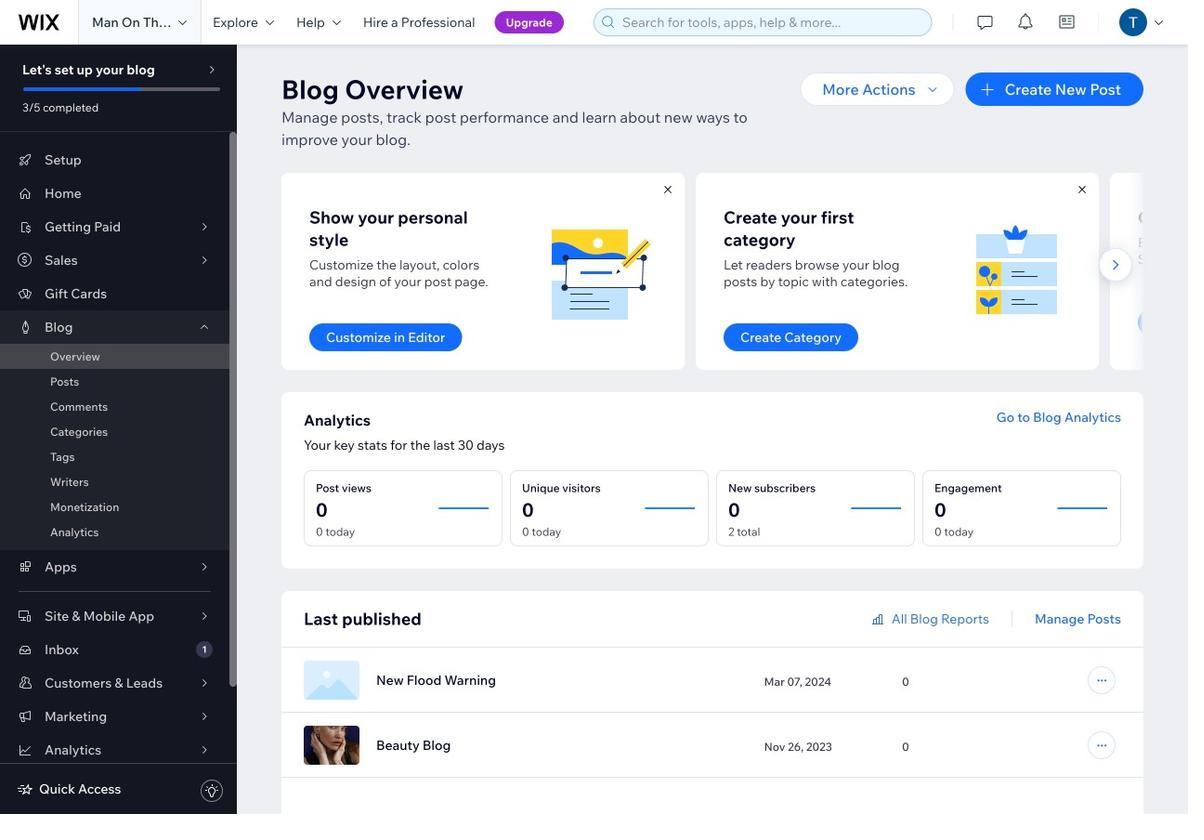 Task type: vqa. For each thing, say whether or not it's contained in the screenshot.
tab list
no



Task type: locate. For each thing, give the bounding box(es) containing it.
blog overview.dealer.customize post page.title image
[[545, 216, 657, 327]]

list
[[282, 173, 1188, 370]]

Search for tools, apps, help & more... field
[[617, 9, 926, 35]]



Task type: describe. For each thing, give the bounding box(es) containing it.
sidebar element
[[0, 45, 237, 814]]

blog overview.dealer.create category.title image
[[960, 216, 1071, 327]]



